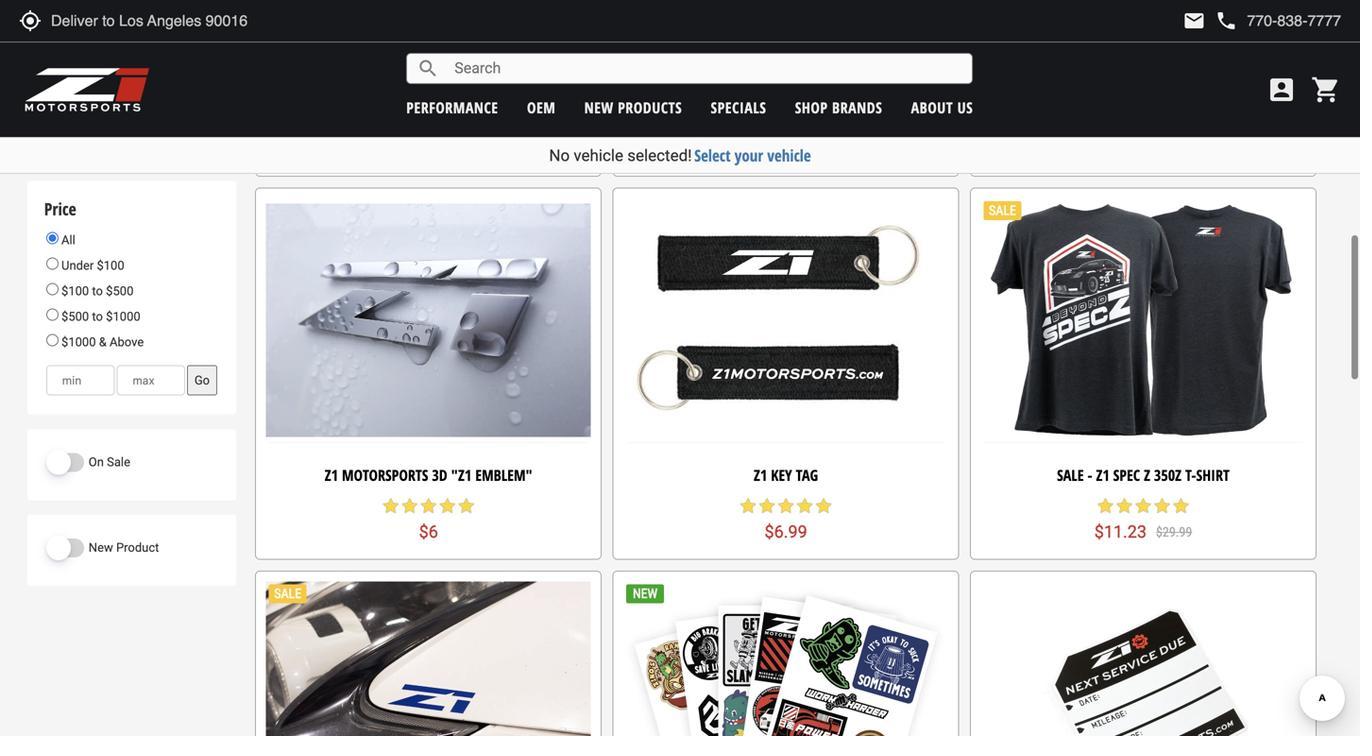 Task type: locate. For each thing, give the bounding box(es) containing it.
0 horizontal spatial z
[[814, 82, 820, 102]]

2 & up link from the top
[[46, 90, 217, 110]]

& up for second & up link from the bottom of the page
[[131, 93, 157, 107]]

1 horizontal spatial $100
[[97, 258, 124, 273]]

up for 1st & up link from the bottom
[[142, 112, 157, 126]]

2 to from the top
[[92, 310, 103, 324]]

0 vertical spatial to
[[92, 284, 103, 298]]

sale
[[107, 455, 130, 469]]

star star star star star $6.99
[[739, 497, 834, 542]]

1 vertical spatial z
[[1144, 465, 1151, 485]]

$500 to $1000
[[58, 310, 141, 324]]

4 up from the top
[[142, 131, 157, 145]]

under  $100
[[58, 258, 124, 273]]

select your vehicle link
[[695, 145, 811, 166]]

above
[[110, 335, 144, 349]]

3 up from the top
[[142, 112, 157, 126]]

$100 up $100 to $500
[[97, 258, 124, 273]]

new
[[585, 97, 614, 118]]

0 horizontal spatial $100
[[61, 284, 89, 298]]

2 & up from the top
[[131, 93, 157, 107]]

1 to from the top
[[92, 284, 103, 298]]

1 horizontal spatial vehicle
[[768, 145, 811, 166]]

$4.98
[[407, 139, 450, 159]]

1 vertical spatial to
[[92, 310, 103, 324]]

on
[[89, 455, 104, 469]]

mail phone
[[1183, 9, 1238, 32]]

1 vertical spatial & up
[[131, 93, 157, 107]]

1 up from the top
[[142, 74, 157, 88]]

1 vertical spatial $500
[[61, 310, 89, 324]]

$100
[[97, 258, 124, 273], [61, 284, 89, 298]]

vehicle inside no vehicle selected! select your vehicle
[[574, 146, 624, 165]]

star star star star star $6
[[381, 497, 476, 542]]

max number field
[[117, 365, 185, 396]]

go button
[[187, 365, 217, 396]]

None radio
[[46, 232, 58, 244], [46, 257, 58, 270], [46, 283, 58, 295], [46, 309, 58, 321], [46, 334, 58, 346], [46, 232, 58, 244], [46, 257, 58, 270], [46, 283, 58, 295], [46, 309, 58, 321], [46, 334, 58, 346]]

$1000 down '$500 to $1000'
[[61, 335, 96, 349]]

1 horizontal spatial $500
[[106, 284, 134, 298]]

vehicle right the no
[[574, 146, 624, 165]]

tag
[[796, 465, 819, 485]]

$11.23
[[1095, 522, 1147, 542]]

1 horizontal spatial $1000
[[106, 310, 141, 324]]

& up for third & up link from the bottom of the page
[[131, 74, 157, 88]]

1 vertical spatial $100
[[61, 284, 89, 298]]

-
[[1088, 465, 1093, 485]]

0 horizontal spatial vehicle
[[574, 146, 624, 165]]

3 & up from the top
[[131, 112, 157, 126]]

z1 left glow-
[[1017, 82, 1030, 102]]

embroidered
[[726, 82, 810, 102]]

& for second & up link from the bottom of the page
[[131, 93, 139, 107]]

z1 for z1 key tag
[[754, 465, 768, 485]]

ratings
[[44, 41, 93, 64]]

0 horizontal spatial $500
[[61, 310, 89, 324]]

products
[[618, 97, 682, 118]]

oem link
[[527, 97, 556, 118]]

& up
[[131, 74, 157, 88], [131, 93, 157, 107], [131, 112, 157, 126]]

star star star star star $17.95
[[739, 114, 834, 159]]

"z1
[[451, 465, 472, 485]]

shop
[[795, 97, 828, 118]]

up
[[142, 74, 157, 88], [142, 93, 157, 107], [142, 112, 157, 126], [142, 131, 157, 145]]

z1 left the "motorsports"
[[325, 465, 338, 485]]

shop brands link
[[795, 97, 883, 118]]

your
[[735, 145, 764, 166]]

0 vertical spatial $1000
[[106, 310, 141, 324]]

937
[[164, 131, 184, 145]]

1 & up from the top
[[131, 74, 157, 88]]

$6.99
[[765, 522, 808, 542]]

2 vertical spatial & up
[[131, 112, 157, 126]]

z1 left key
[[754, 465, 768, 485]]

$1000 up above
[[106, 310, 141, 324]]

z right 'spec' at the bottom right
[[1144, 465, 1151, 485]]

350z
[[1155, 465, 1182, 485]]

new product
[[89, 541, 159, 555]]

to
[[92, 284, 103, 298], [92, 310, 103, 324]]

performance link
[[407, 97, 499, 118]]

under
[[61, 258, 94, 273]]

& for third & up link from the bottom of the page
[[131, 74, 139, 88]]

phone
[[1216, 9, 1238, 32]]

search
[[417, 57, 440, 80]]

$6
[[419, 522, 438, 542]]

$500 up '$500 to $1000'
[[106, 284, 134, 298]]

$500
[[106, 284, 134, 298], [61, 310, 89, 324]]

z1 left 2021
[[346, 82, 360, 102]]

0 vertical spatial $100
[[97, 258, 124, 273]]

lanyard
[[457, 82, 511, 102]]

$1000
[[106, 310, 141, 324], [61, 335, 96, 349]]

us
[[958, 97, 974, 118]]

2 up from the top
[[142, 93, 157, 107]]

0 horizontal spatial $1000
[[61, 335, 96, 349]]

0 vertical spatial z
[[814, 82, 820, 102]]

1 vertical spatial $1000
[[61, 335, 96, 349]]

the-
[[1092, 82, 1119, 102]]

star
[[400, 114, 419, 133], [419, 114, 438, 133], [438, 114, 457, 133], [457, 114, 476, 133], [739, 114, 758, 133], [758, 114, 777, 133], [777, 114, 796, 133], [796, 114, 815, 133], [815, 114, 834, 133], [1097, 497, 1116, 515], [1116, 497, 1134, 515], [1134, 497, 1153, 515], [1153, 497, 1172, 515], [1172, 497, 1191, 515], [381, 497, 400, 516], [400, 497, 419, 516], [419, 497, 438, 516], [438, 497, 457, 516], [457, 497, 476, 516], [739, 497, 758, 516], [758, 497, 777, 516], [777, 497, 796, 516], [796, 497, 815, 516], [815, 497, 834, 516]]

z
[[814, 82, 820, 102], [1144, 465, 1151, 485]]

to down $100 to $500
[[92, 310, 103, 324]]

min number field
[[46, 365, 115, 396]]

phone link
[[1216, 9, 1342, 32]]

&
[[131, 74, 139, 88], [131, 93, 139, 107], [131, 112, 139, 126], [131, 131, 139, 145], [99, 335, 107, 349]]

brands
[[833, 97, 883, 118]]

$100 down under
[[61, 284, 89, 298]]

z left the hat
[[814, 82, 820, 102]]

3 & up link from the top
[[46, 109, 217, 129]]

vehicle right your
[[768, 145, 811, 166]]

$17.95
[[760, 139, 812, 159]]

to up '$500 to $1000'
[[92, 284, 103, 298]]

shirt
[[1197, 465, 1230, 485]]

sale
[[1058, 465, 1084, 485]]

vehicle
[[768, 145, 811, 166], [574, 146, 624, 165]]

0 vertical spatial & up
[[131, 74, 157, 88]]

specials link
[[711, 97, 767, 118]]

account_box
[[1267, 75, 1297, 105]]

z1 for z1 2021 premium lanyard
[[346, 82, 360, 102]]

no
[[549, 146, 570, 165]]

$500 down $100 to $500
[[61, 310, 89, 324]]

& up link
[[46, 71, 217, 91], [46, 90, 217, 110], [46, 109, 217, 129]]

selected!
[[628, 146, 692, 165]]



Task type: describe. For each thing, give the bounding box(es) containing it.
& for 1st & up link from the bottom
[[131, 112, 139, 126]]

shopping_cart link
[[1307, 75, 1342, 105]]

my_location
[[19, 9, 42, 32]]

shoe
[[1187, 82, 1218, 102]]

z1 motorsports 3d "z1 emblem"
[[325, 465, 533, 485]]

star star star star star $11.23 $29.99
[[1095, 497, 1193, 542]]

to for $500
[[92, 310, 103, 324]]

$1000 & above
[[58, 335, 144, 349]]

to for $100
[[92, 284, 103, 298]]

0 vertical spatial $500
[[106, 284, 134, 298]]

$4.99
[[1123, 139, 1165, 159]]

performance
[[407, 97, 499, 118]]

motorsports
[[342, 465, 428, 485]]

up for third & up link from the bottom of the page
[[142, 74, 157, 88]]

specials
[[711, 97, 767, 118]]

charms
[[1221, 82, 1271, 102]]

star star star star $4.98
[[400, 114, 476, 159]]

z1 motorsports logo image
[[24, 66, 151, 113]]

up for second & up link from the bottom of the page
[[142, 93, 157, 107]]

on sale
[[89, 455, 130, 469]]

& up 937
[[131, 131, 184, 145]]

z1 for z1 motorsports 3d "z1 emblem"
[[325, 465, 338, 485]]

dark
[[1119, 82, 1150, 102]]

$29.99
[[1157, 524, 1193, 540]]

about
[[911, 97, 954, 118]]

product
[[116, 541, 159, 555]]

new
[[89, 541, 113, 555]]

3d
[[432, 465, 448, 485]]

z1 glow-in-the-dark zino shoe charms
[[1017, 82, 1271, 102]]

go
[[195, 373, 210, 387]]

spec
[[1114, 465, 1141, 485]]

new products
[[585, 97, 682, 118]]

embroidered z hat
[[726, 82, 847, 102]]

premium
[[395, 82, 453, 102]]

in-
[[1074, 82, 1092, 102]]

oem
[[527, 97, 556, 118]]

hat
[[824, 82, 847, 102]]

z1 for z1 glow-in-the-dark zino shoe charms
[[1017, 82, 1030, 102]]

1 horizontal spatial z
[[1144, 465, 1151, 485]]

shop brands
[[795, 97, 883, 118]]

shopping_cart
[[1312, 75, 1342, 105]]

z1 right the -
[[1097, 465, 1110, 485]]

z1 key tag
[[754, 465, 819, 485]]

account_box link
[[1262, 75, 1302, 105]]

mail
[[1183, 9, 1206, 32]]

2021
[[363, 82, 391, 102]]

about us link
[[911, 97, 974, 118]]

mail link
[[1183, 9, 1206, 32]]

new products link
[[585, 97, 682, 118]]

$100 to $500
[[58, 284, 134, 298]]

sale - z1 spec z 350z t-shirt
[[1058, 465, 1230, 485]]

& up for 1st & up link from the bottom
[[131, 112, 157, 126]]

emblem"
[[476, 465, 533, 485]]

select
[[695, 145, 731, 166]]

about us
[[911, 97, 974, 118]]

Search search field
[[440, 54, 973, 83]]

zino
[[1154, 82, 1184, 102]]

all
[[58, 233, 75, 247]]

t-
[[1186, 465, 1197, 485]]

key
[[771, 465, 792, 485]]

no vehicle selected! select your vehicle
[[549, 145, 811, 166]]

z1 2021 premium lanyard
[[346, 82, 511, 102]]

price
[[44, 198, 76, 221]]

1 & up link from the top
[[46, 71, 217, 91]]

glow-
[[1034, 82, 1074, 102]]



Task type: vqa. For each thing, say whether or not it's contained in the screenshot.
top the 'This'
no



